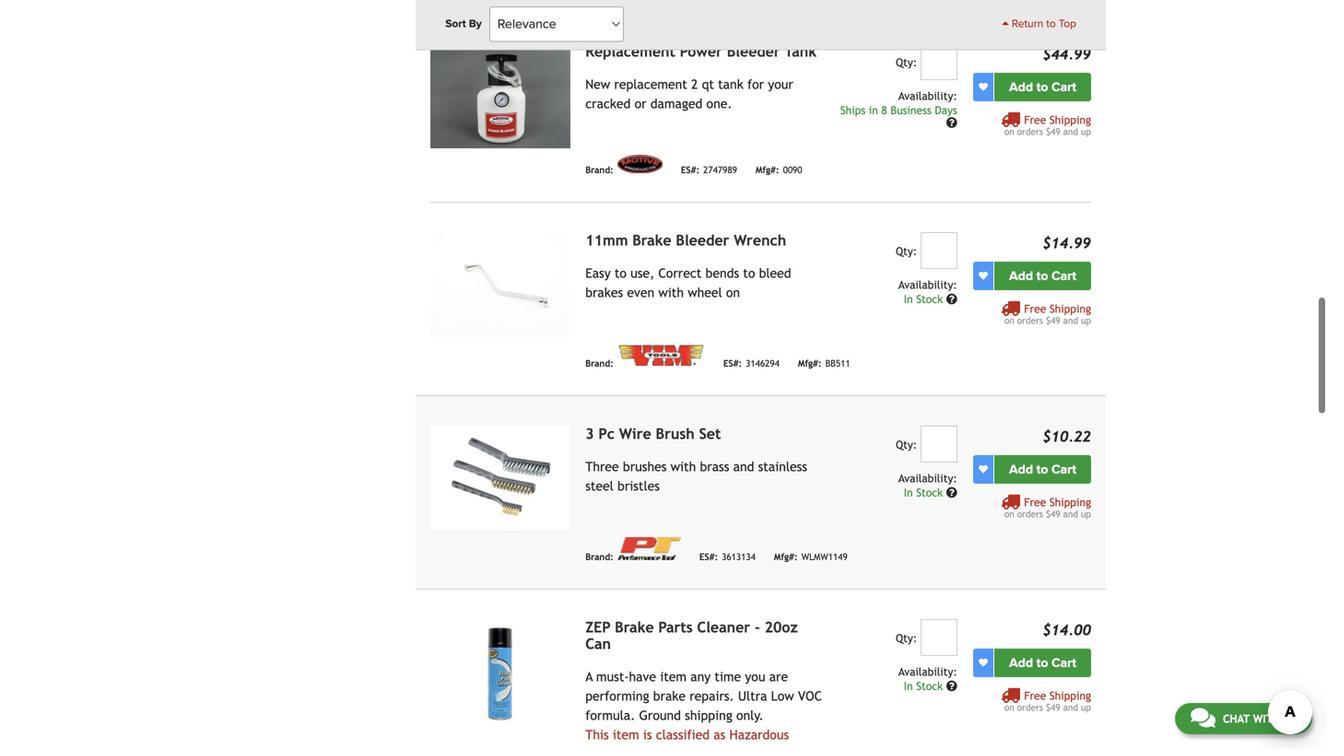 Task type: vqa. For each thing, say whether or not it's contained in the screenshot.


Task type: locate. For each thing, give the bounding box(es) containing it.
add to cart button for $14.99
[[994, 262, 1091, 290]]

$49 down $10.22
[[1046, 509, 1060, 519]]

have
[[629, 669, 656, 684]]

1 vertical spatial brake
[[615, 619, 654, 636]]

by
[[469, 17, 482, 30]]

es#3048236 - 0184kt - zep brake parts cleaner - 20oz can - a must-have item any time you are performing brake repairs. ultra low voc formula. ground shipping only. - zep - audi bmw volkswagen mercedes benz mini porsche image
[[431, 619, 571, 724]]

3 stock from the top
[[916, 679, 943, 692]]

4 cart from the top
[[1052, 655, 1076, 671]]

2 qty: from the top
[[896, 244, 917, 257]]

add to cart down $10.22
[[1009, 461, 1076, 477]]

1 vertical spatial bleeder
[[676, 232, 729, 249]]

2 add to wish list image from the top
[[979, 465, 988, 474]]

0 horizontal spatial item
[[613, 727, 639, 742]]

mfg#: wlmw1149
[[774, 552, 848, 562]]

4 $49 from the top
[[1046, 702, 1060, 713]]

brand: left performance tool - corporate logo
[[585, 552, 614, 562]]

1 orders from the top
[[1017, 126, 1043, 137]]

replacement
[[614, 77, 687, 91]]

2 vertical spatial stock
[[916, 679, 943, 692]]

2 up from the top
[[1081, 315, 1091, 326]]

4 orders from the top
[[1017, 702, 1043, 713]]

$49 down $44.99 at the right top of page
[[1046, 126, 1060, 137]]

2 orders from the top
[[1017, 315, 1043, 326]]

1 vertical spatial add to wish list image
[[979, 658, 988, 667]]

add to cart button down $10.22
[[994, 455, 1091, 484]]

es#: left 3613134 at the bottom of the page
[[699, 552, 718, 562]]

your
[[768, 77, 793, 91]]

1 vertical spatial question circle image
[[946, 293, 957, 304]]

es#: left '3146294'
[[723, 358, 742, 369]]

1 $49 from the top
[[1046, 126, 1060, 137]]

free shipping on orders $49 and up for $10.22
[[1004, 496, 1091, 519]]

availability: for $10.22
[[898, 472, 957, 485]]

2 free shipping on orders $49 and up from the top
[[1004, 302, 1091, 326]]

1 in from the top
[[904, 292, 913, 305]]

2 availability: from the top
[[898, 278, 957, 291]]

brand: left motive - corporate logo
[[585, 165, 614, 175]]

add
[[1009, 79, 1033, 95], [1009, 268, 1033, 284], [1009, 461, 1033, 477], [1009, 655, 1033, 671]]

1 vertical spatial item
[[613, 727, 639, 742]]

1 availability: from the top
[[898, 89, 957, 102]]

3 availability: from the top
[[898, 472, 957, 485]]

add to cart button down $14.00
[[994, 649, 1091, 677]]

brass
[[700, 459, 729, 474]]

classified
[[656, 727, 710, 742]]

free down $10.22
[[1024, 496, 1046, 509]]

is
[[643, 727, 652, 742]]

with left us
[[1253, 712, 1280, 725]]

voc
[[798, 689, 822, 703]]

free shipping on orders $49 and up down $14.00
[[1004, 689, 1091, 713]]

1 horizontal spatial item
[[660, 669, 687, 684]]

2 in from the top
[[904, 486, 913, 499]]

stainless
[[758, 459, 807, 474]]

3 cart from the top
[[1052, 461, 1076, 477]]

bleeder up 'bends'
[[676, 232, 729, 249]]

special
[[718, 747, 758, 749]]

to left top
[[1046, 17, 1056, 30]]

brake up use,
[[632, 232, 671, 249]]

2 shipping from the top
[[1050, 302, 1091, 315]]

up
[[1081, 126, 1091, 137], [1081, 315, 1091, 326], [1081, 509, 1091, 519], [1081, 702, 1091, 713]]

and
[[1063, 126, 1078, 137], [1063, 315, 1078, 326], [733, 459, 754, 474], [1063, 509, 1078, 519], [1063, 702, 1078, 713], [642, 747, 663, 749]]

return to top link
[[1002, 16, 1076, 32]]

2 $49 from the top
[[1046, 315, 1060, 326]]

3 brand: from the top
[[585, 552, 614, 562]]

0 vertical spatial in stock
[[904, 292, 946, 305]]

$49
[[1046, 126, 1060, 137], [1046, 315, 1060, 326], [1046, 509, 1060, 519], [1046, 702, 1060, 713]]

add to cart button down $14.99
[[994, 262, 1091, 290]]

free down $44.99 at the right top of page
[[1024, 113, 1046, 126]]

$49 down $14.99
[[1046, 315, 1060, 326]]

steel
[[585, 479, 614, 493]]

-
[[755, 619, 760, 636]]

2 vertical spatial in stock
[[904, 679, 946, 692]]

4 shipping from the top
[[1050, 689, 1091, 702]]

with
[[658, 285, 684, 300], [671, 459, 696, 474], [1253, 712, 1280, 725]]

add to cart down $14.99
[[1009, 268, 1076, 284]]

1 vertical spatial add to wish list image
[[979, 465, 988, 474]]

2 add from the top
[[1009, 268, 1033, 284]]

1 vertical spatial mfg#:
[[798, 358, 822, 369]]

are
[[769, 669, 788, 684]]

orders down $10.22
[[1017, 509, 1043, 519]]

and right brass
[[733, 459, 754, 474]]

3 $49 from the top
[[1046, 509, 1060, 519]]

0 vertical spatial stock
[[916, 292, 943, 305]]

free shipping on orders $49 and up down $14.99
[[1004, 302, 1091, 326]]

free shipping on orders $49 and up down $44.99 at the right top of page
[[1004, 113, 1091, 137]]

time
[[715, 669, 741, 684]]

free for $14.99
[[1024, 302, 1046, 315]]

cart
[[1052, 79, 1076, 95], [1052, 268, 1076, 284], [1052, 461, 1076, 477], [1052, 655, 1076, 671]]

on for $44.99
[[1004, 126, 1014, 137]]

to down $14.99
[[1036, 268, 1048, 284]]

3 add from the top
[[1009, 461, 1033, 477]]

$49 for $10.22
[[1046, 509, 1060, 519]]

3 orders from the top
[[1017, 509, 1043, 519]]

1 vertical spatial in
[[904, 486, 913, 499]]

orders for $10.22
[[1017, 509, 1043, 519]]

2 vertical spatial es#:
[[699, 552, 718, 562]]

1 in stock from the top
[[904, 292, 946, 305]]

add for $14.00
[[1009, 655, 1033, 671]]

you
[[745, 669, 765, 684]]

3 free from the top
[[1024, 496, 1046, 509]]

3 free shipping on orders $49 and up from the top
[[1004, 496, 1091, 519]]

4 up from the top
[[1081, 702, 1091, 713]]

one.
[[706, 96, 732, 111]]

$10.22
[[1043, 428, 1091, 445]]

3 shipping from the top
[[1050, 496, 1091, 509]]

3 add to cart button from the top
[[994, 455, 1091, 484]]

11mm brake bleeder wrench link
[[585, 232, 786, 249]]

2 free from the top
[[1024, 302, 1046, 315]]

to down $44.99 at the right top of page
[[1036, 79, 1048, 95]]

1 add to wish list image from the top
[[979, 82, 988, 91]]

4 free from the top
[[1024, 689, 1046, 702]]

add to cart button for $10.22
[[994, 455, 1091, 484]]

up down $10.22
[[1081, 509, 1091, 519]]

0 vertical spatial brake
[[632, 232, 671, 249]]

mfg#: left wlmw1149
[[774, 552, 798, 562]]

3 add to cart from the top
[[1009, 461, 1076, 477]]

add to wish list image
[[979, 271, 988, 280], [979, 658, 988, 667]]

free for $44.99
[[1024, 113, 1046, 126]]

es#: left the 2747989
[[681, 165, 700, 175]]

as
[[714, 727, 726, 742]]

1 stock from the top
[[916, 292, 943, 305]]

item
[[660, 669, 687, 684], [613, 727, 639, 742]]

2 cart from the top
[[1052, 268, 1076, 284]]

and down $14.00
[[1063, 702, 1078, 713]]

0 vertical spatial in
[[904, 292, 913, 305]]

2 vertical spatial question circle image
[[946, 680, 957, 691]]

shipping down $14.99
[[1050, 302, 1091, 315]]

must-
[[596, 669, 629, 684]]

tank
[[718, 77, 744, 91]]

orders down $14.00
[[1017, 702, 1043, 713]]

brake
[[632, 232, 671, 249], [615, 619, 654, 636]]

2 stock from the top
[[916, 486, 943, 499]]

2 add to cart from the top
[[1009, 268, 1076, 284]]

cart down $14.00
[[1052, 655, 1076, 671]]

question circle image for $14.99
[[946, 293, 957, 304]]

up down $44.99 at the right top of page
[[1081, 126, 1091, 137]]

with inside three brushes with brass and stainless steel bristles
[[671, 459, 696, 474]]

a must-have item any time you are performing brake repairs. ultra low voc formula. ground shipping only. this item is classified as hazardous materials and requires special shippin
[[585, 669, 822, 749]]

damaged
[[650, 96, 703, 111]]

brand:
[[585, 165, 614, 175], [585, 358, 614, 369], [585, 552, 614, 562]]

3 question circle image from the top
[[946, 680, 957, 691]]

and down $10.22
[[1063, 509, 1078, 519]]

2 vertical spatial with
[[1253, 712, 1280, 725]]

0 vertical spatial add to wish list image
[[979, 271, 988, 280]]

$49 for $44.99
[[1046, 126, 1060, 137]]

2 vertical spatial in
[[904, 679, 913, 692]]

$49 for $14.99
[[1046, 315, 1060, 326]]

0 vertical spatial es#:
[[681, 165, 700, 175]]

ships in 8 business days
[[840, 103, 957, 116]]

2 brand: from the top
[[585, 358, 614, 369]]

brake
[[653, 689, 686, 703]]

4 add to cart from the top
[[1009, 655, 1076, 671]]

1 shipping from the top
[[1050, 113, 1091, 126]]

$49 down $14.00
[[1046, 702, 1060, 713]]

brand: for 3
[[585, 552, 614, 562]]

1 add to cart button from the top
[[994, 73, 1091, 101]]

availability: for $14.99
[[898, 278, 957, 291]]

cart for $14.00
[[1052, 655, 1076, 671]]

wrench
[[734, 232, 786, 249]]

3
[[585, 425, 594, 442]]

item up 'brake'
[[660, 669, 687, 684]]

add to cart
[[1009, 79, 1076, 95], [1009, 268, 1076, 284], [1009, 461, 1076, 477], [1009, 655, 1076, 671]]

1 vertical spatial es#:
[[723, 358, 742, 369]]

up down $14.00
[[1081, 702, 1091, 713]]

1 vertical spatial stock
[[916, 486, 943, 499]]

caret up image
[[1002, 18, 1009, 29]]

free shipping on orders $49 and up down $10.22
[[1004, 496, 1091, 519]]

bleed
[[759, 266, 791, 280]]

4 free shipping on orders $49 and up from the top
[[1004, 689, 1091, 713]]

2 in stock from the top
[[904, 486, 946, 499]]

1 qty: from the top
[[896, 56, 917, 68]]

orders down $14.99
[[1017, 315, 1043, 326]]

replacement power bleeder tank
[[585, 43, 817, 60]]

to left bleed
[[743, 266, 755, 280]]

any
[[691, 669, 711, 684]]

3 qty: from the top
[[896, 438, 917, 451]]

1 vertical spatial in stock
[[904, 486, 946, 499]]

1 question circle image from the top
[[946, 117, 957, 128]]

8
[[881, 103, 887, 116]]

up for $10.22
[[1081, 509, 1091, 519]]

stock
[[916, 292, 943, 305], [916, 486, 943, 499], [916, 679, 943, 692]]

mfg#: for 11mm brake bleeder wrench
[[798, 358, 822, 369]]

1 brand: from the top
[[585, 165, 614, 175]]

cart for $10.22
[[1052, 461, 1076, 477]]

4 add to cart button from the top
[[994, 649, 1091, 677]]

0 vertical spatial mfg#:
[[756, 165, 779, 175]]

shipping down $10.22
[[1050, 496, 1091, 509]]

orders for $44.99
[[1017, 126, 1043, 137]]

0 vertical spatial with
[[658, 285, 684, 300]]

mfg#: left 0090
[[756, 165, 779, 175]]

1 add to wish list image from the top
[[979, 271, 988, 280]]

shipping down $14.00
[[1050, 689, 1091, 702]]

2 add to cart button from the top
[[994, 262, 1091, 290]]

up for $14.00
[[1081, 702, 1091, 713]]

cart down $10.22
[[1052, 461, 1076, 477]]

add to cart down $44.99 at the right top of page
[[1009, 79, 1076, 95]]

1 free shipping on orders $49 and up from the top
[[1004, 113, 1091, 137]]

1 vertical spatial with
[[671, 459, 696, 474]]

with left brass
[[671, 459, 696, 474]]

cart for $44.99
[[1052, 79, 1076, 95]]

0 vertical spatial add to wish list image
[[979, 82, 988, 91]]

add to cart button down $44.99 at the right top of page
[[994, 73, 1091, 101]]

repairs.
[[690, 689, 734, 703]]

item up materials
[[613, 727, 639, 742]]

1 cart from the top
[[1052, 79, 1076, 95]]

cart down $14.99
[[1052, 268, 1076, 284]]

2 vertical spatial mfg#:
[[774, 552, 798, 562]]

pc
[[598, 425, 615, 442]]

and down 'is'
[[642, 747, 663, 749]]

question circle image
[[946, 487, 957, 498]]

zep
[[585, 619, 611, 636]]

cleaner
[[697, 619, 750, 636]]

None number field
[[920, 43, 957, 80], [920, 232, 957, 269], [920, 426, 957, 462], [920, 619, 957, 656], [920, 43, 957, 80], [920, 232, 957, 269], [920, 426, 957, 462], [920, 619, 957, 656]]

to
[[1046, 17, 1056, 30], [1036, 79, 1048, 95], [615, 266, 627, 280], [743, 266, 755, 280], [1036, 268, 1048, 284], [1036, 461, 1048, 477], [1036, 655, 1048, 671]]

orders down $44.99 at the right top of page
[[1017, 126, 1043, 137]]

use,
[[630, 266, 655, 280]]

tank
[[785, 43, 817, 60]]

add to wish list image
[[979, 82, 988, 91], [979, 465, 988, 474]]

brake for 11mm
[[632, 232, 671, 249]]

free
[[1024, 113, 1046, 126], [1024, 302, 1046, 315], [1024, 496, 1046, 509], [1024, 689, 1046, 702]]

es#3613134 - wlmw1149 - 3 pc wire brush set - three brushes with brass and stainless steel bristles - performance tool - audi bmw volkswagen mercedes benz mini porsche image
[[431, 426, 571, 531]]

2 vertical spatial brand:
[[585, 552, 614, 562]]

brand: left vim tools - corporate logo
[[585, 358, 614, 369]]

1 vertical spatial brand:
[[585, 358, 614, 369]]

free down $14.99
[[1024, 302, 1046, 315]]

0 vertical spatial brand:
[[585, 165, 614, 175]]

on for $10.22
[[1004, 509, 1014, 519]]

and inside three brushes with brass and stainless steel bristles
[[733, 459, 754, 474]]

0 vertical spatial bleeder
[[727, 43, 780, 60]]

2 add to wish list image from the top
[[979, 658, 988, 667]]

mfg#: left bb511
[[798, 358, 822, 369]]

1 add to cart from the top
[[1009, 79, 1076, 95]]

3 up from the top
[[1081, 509, 1091, 519]]

es#: 3613134
[[699, 552, 756, 562]]

4 add from the top
[[1009, 655, 1033, 671]]

shipping down $44.99 at the right top of page
[[1050, 113, 1091, 126]]

on for $14.00
[[1004, 702, 1014, 713]]

3 in stock from the top
[[904, 679, 946, 692]]

free down $14.00
[[1024, 689, 1046, 702]]

shipping for $10.22
[[1050, 496, 1091, 509]]

$14.00
[[1043, 621, 1091, 638]]

in for $14.99
[[904, 292, 913, 305]]

1 add from the top
[[1009, 79, 1033, 95]]

es#:
[[681, 165, 700, 175], [723, 358, 742, 369], [699, 552, 718, 562]]

on for $14.99
[[1004, 315, 1014, 326]]

add to cart button
[[994, 73, 1091, 101], [994, 262, 1091, 290], [994, 455, 1091, 484], [994, 649, 1091, 677]]

add to wish list image for $14.99
[[979, 271, 988, 280]]

brake right zep
[[615, 619, 654, 636]]

and down $14.99
[[1063, 315, 1078, 326]]

cart down $44.99 at the right top of page
[[1052, 79, 1076, 95]]

brake inside zep brake parts cleaner - 20oz can
[[615, 619, 654, 636]]

qty: for $44.99
[[896, 56, 917, 68]]

and down $44.99 at the right top of page
[[1063, 126, 1078, 137]]

add to cart down $14.00
[[1009, 655, 1076, 671]]

1 up from the top
[[1081, 126, 1091, 137]]

2 question circle image from the top
[[946, 293, 957, 304]]

hazardous
[[730, 727, 789, 742]]

up down $14.99
[[1081, 315, 1091, 326]]

0 vertical spatial question circle image
[[946, 117, 957, 128]]

with down correct
[[658, 285, 684, 300]]

wire
[[619, 425, 651, 442]]

free shipping on orders $49 and up
[[1004, 113, 1091, 137], [1004, 302, 1091, 326], [1004, 496, 1091, 519], [1004, 689, 1091, 713]]

0 vertical spatial item
[[660, 669, 687, 684]]

1 free from the top
[[1024, 113, 1046, 126]]

question circle image
[[946, 117, 957, 128], [946, 293, 957, 304], [946, 680, 957, 691]]

bleeder up the "for"
[[727, 43, 780, 60]]

add to cart for $44.99
[[1009, 79, 1076, 95]]



Task type: describe. For each thing, give the bounding box(es) containing it.
3146294
[[746, 358, 780, 369]]

replacement power bleeder tank link
[[585, 43, 817, 60]]

sort by
[[445, 17, 482, 30]]

qty: for $10.22
[[896, 438, 917, 451]]

three
[[585, 459, 619, 474]]

low
[[771, 689, 794, 703]]

mfg#: for 3 pc wire brush set
[[774, 552, 798, 562]]

in stock for $10.22
[[904, 486, 946, 499]]

new replacement 2 qt tank for your cracked or damaged one.
[[585, 77, 793, 111]]

to left use,
[[615, 266, 627, 280]]

only.
[[736, 708, 764, 723]]

set
[[699, 425, 721, 442]]

bb511
[[825, 358, 850, 369]]

sort
[[445, 17, 466, 30]]

requires
[[667, 747, 714, 749]]

free shipping on orders $49 and up for $14.00
[[1004, 689, 1091, 713]]

3 in from the top
[[904, 679, 913, 692]]

performing
[[585, 689, 649, 703]]

vim tools - corporate logo image
[[617, 344, 705, 367]]

mfg#: for replacement power bleeder tank
[[756, 165, 779, 175]]

cracked
[[585, 96, 631, 111]]

orders for $14.00
[[1017, 702, 1043, 713]]

correct
[[658, 266, 702, 280]]

on inside the easy to use, correct bends to bleed brakes even with wheel on
[[726, 285, 740, 300]]

es#: 3146294
[[723, 358, 780, 369]]

es#: for tank
[[681, 165, 700, 175]]

3 pc wire brush set
[[585, 425, 721, 442]]

three brushes with brass and stainless steel bristles
[[585, 459, 807, 493]]

free shipping on orders $49 and up for $44.99
[[1004, 113, 1091, 137]]

formula.
[[585, 708, 635, 723]]

shipping for $14.99
[[1050, 302, 1091, 315]]

with inside the easy to use, correct bends to bleed brakes even with wheel on
[[658, 285, 684, 300]]

up for $14.99
[[1081, 315, 1091, 326]]

to down $14.00
[[1036, 655, 1048, 671]]

brake for zep
[[615, 619, 654, 636]]

add to cart button for $44.99
[[994, 73, 1091, 101]]

add to wish list image for $44.99
[[979, 82, 988, 91]]

20oz
[[765, 619, 798, 636]]

11mm brake bleeder wrench
[[585, 232, 786, 249]]

power
[[680, 43, 722, 60]]

add to wish list image for $14.00
[[979, 658, 988, 667]]

cart for $14.99
[[1052, 268, 1076, 284]]

in
[[869, 103, 878, 116]]

or
[[635, 96, 647, 111]]

motive - corporate logo image
[[617, 155, 662, 173]]

qty: for $14.99
[[896, 244, 917, 257]]

shipping for $14.00
[[1050, 689, 1091, 702]]

us
[[1284, 712, 1297, 725]]

comments image
[[1191, 707, 1215, 729]]

top
[[1059, 17, 1076, 30]]

0090
[[783, 165, 802, 175]]

free for $14.00
[[1024, 689, 1046, 702]]

can
[[585, 635, 611, 652]]

performance tool - corporate logo image
[[617, 537, 681, 560]]

2
[[691, 77, 698, 91]]

brand: for 11mm
[[585, 358, 614, 369]]

orders for $14.99
[[1017, 315, 1043, 326]]

qt
[[702, 77, 714, 91]]

parts
[[658, 619, 693, 636]]

wheel
[[688, 285, 722, 300]]

zep brake parts cleaner - 20oz can
[[585, 619, 798, 652]]

2747989
[[703, 165, 737, 175]]

bleeder for wrench
[[676, 232, 729, 249]]

even
[[627, 285, 654, 300]]

chat
[[1223, 712, 1250, 725]]

zep brake parts cleaner - 20oz can link
[[585, 619, 798, 652]]

add to cart button for $14.00
[[994, 649, 1091, 677]]

free for $10.22
[[1024, 496, 1046, 509]]

return to top
[[1009, 17, 1076, 30]]

11mm
[[585, 232, 628, 249]]

es#2747989 - 0090 - replacement power bleeder tank - new replacement 2 qt tank for your cracked or damaged one. - motive - audi bmw volkswagen mercedes benz porsche image
[[431, 43, 571, 148]]

brand: for replacement
[[585, 165, 614, 175]]

es#: 2747989
[[681, 165, 737, 175]]

days
[[935, 103, 957, 116]]

chat with us link
[[1175, 703, 1312, 735]]

for
[[747, 77, 764, 91]]

up for $44.99
[[1081, 126, 1091, 137]]

es#: for wrench
[[723, 358, 742, 369]]

a
[[585, 669, 593, 684]]

to down $10.22
[[1036, 461, 1048, 477]]

and for $10.22
[[1063, 509, 1078, 519]]

add to cart for $14.99
[[1009, 268, 1076, 284]]

easy
[[585, 266, 611, 280]]

brushes
[[623, 459, 667, 474]]

bleeder for tank
[[727, 43, 780, 60]]

shipping for $44.99
[[1050, 113, 1091, 126]]

wlmw1149
[[801, 552, 848, 562]]

bristles
[[618, 479, 660, 493]]

easy to use, correct bends to bleed brakes even with wheel on
[[585, 266, 791, 300]]

new
[[585, 77, 610, 91]]

and inside a must-have item any time you are performing brake repairs. ultra low voc formula. ground shipping only. this item is classified as hazardous materials and requires special shippin
[[642, 747, 663, 749]]

replacement
[[585, 43, 675, 60]]

es#3146294 - bb511 - 11mm brake bleeder wrench - easy to use, correct bends to bleed brakes even with wheel on - vim tools - audi bmw volkswagen mini porsche image
[[431, 232, 571, 337]]

mfg#: bb511
[[798, 358, 850, 369]]

stock for $14.99
[[916, 292, 943, 305]]

3613134
[[722, 552, 756, 562]]

bends
[[706, 266, 739, 280]]

shipping
[[685, 708, 732, 723]]

$44.99
[[1043, 45, 1091, 62]]

question circle image for $44.99
[[946, 117, 957, 128]]

with inside chat with us link
[[1253, 712, 1280, 725]]

add to wish list image for $10.22
[[979, 465, 988, 474]]

free shipping on orders $49 and up for $14.99
[[1004, 302, 1091, 326]]

add for $44.99
[[1009, 79, 1033, 95]]

4 availability: from the top
[[898, 665, 957, 678]]

brush
[[656, 425, 695, 442]]

brakes
[[585, 285, 623, 300]]

in stock for $14.99
[[904, 292, 946, 305]]

in for $10.22
[[904, 486, 913, 499]]

es#: for brush
[[699, 552, 718, 562]]

add for $14.99
[[1009, 268, 1033, 284]]

add for $10.22
[[1009, 461, 1033, 477]]

ground
[[639, 708, 681, 723]]

chat with us
[[1223, 712, 1297, 725]]

add to cart for $14.00
[[1009, 655, 1076, 671]]

this
[[585, 727, 609, 742]]

stock for $10.22
[[916, 486, 943, 499]]

ultra
[[738, 689, 767, 703]]

$49 for $14.00
[[1046, 702, 1060, 713]]

and for $14.00
[[1063, 702, 1078, 713]]

add to cart for $10.22
[[1009, 461, 1076, 477]]

$14.99
[[1043, 234, 1091, 251]]

business
[[891, 103, 932, 116]]

availability: for $44.99
[[898, 89, 957, 102]]

ships
[[840, 103, 866, 116]]

4 qty: from the top
[[896, 632, 917, 644]]

and for $44.99
[[1063, 126, 1078, 137]]

materials
[[585, 747, 638, 749]]

and for $14.99
[[1063, 315, 1078, 326]]



